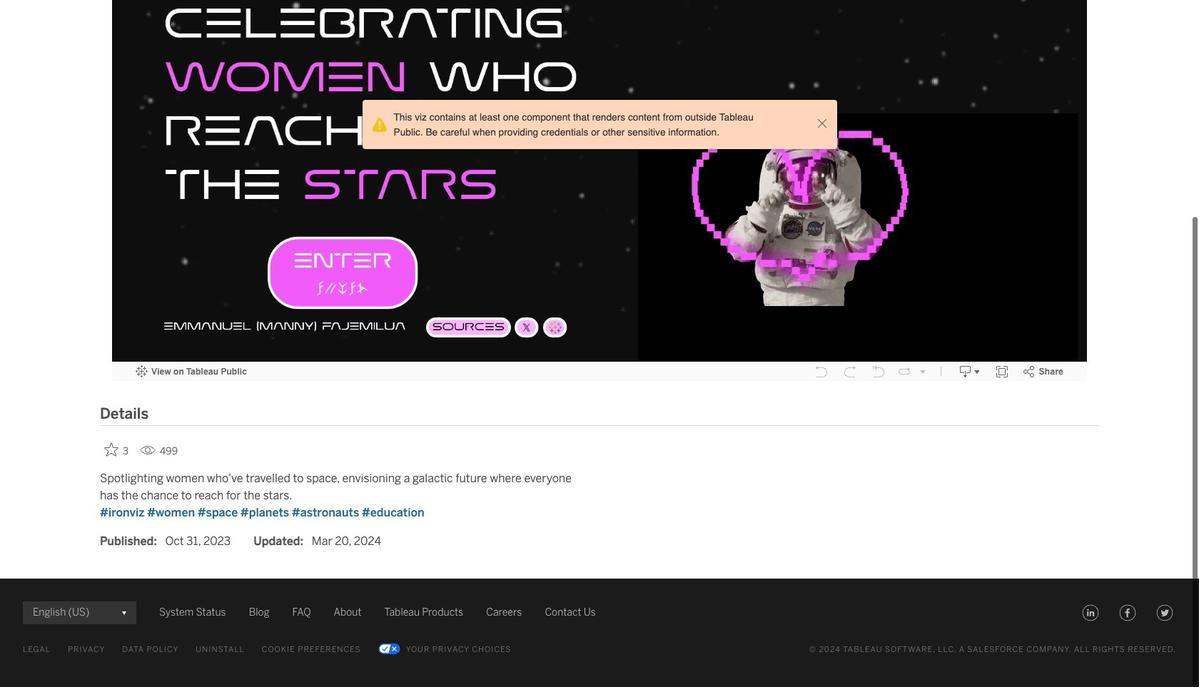 Task type: describe. For each thing, give the bounding box(es) containing it.
add favorite image
[[104, 442, 119, 457]]



Task type: vqa. For each thing, say whether or not it's contained in the screenshot.
'Selected language' ELEMENT
yes



Task type: locate. For each thing, give the bounding box(es) containing it.
Add Favorite button
[[100, 438, 134, 462]]

alert
[[368, 106, 813, 144]]

selected language element
[[33, 602, 126, 625]]



